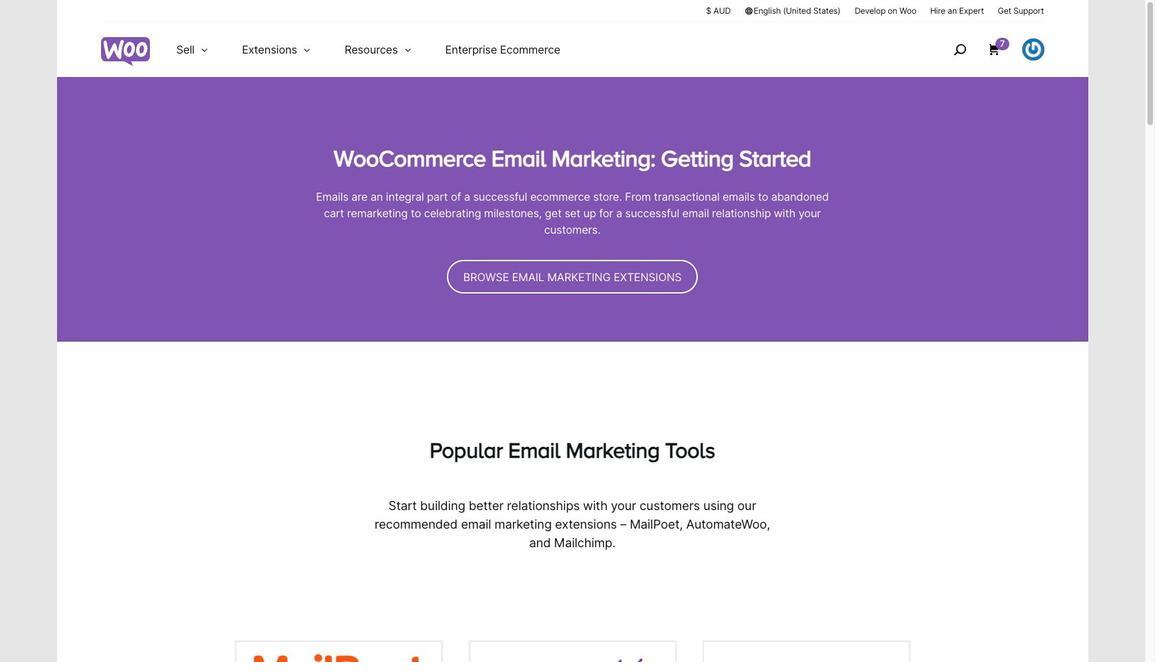 Task type: describe. For each thing, give the bounding box(es) containing it.
open account menu image
[[1022, 39, 1044, 61]]



Task type: vqa. For each thing, say whether or not it's contained in the screenshot.
Search ICON
yes



Task type: locate. For each thing, give the bounding box(es) containing it.
service navigation menu element
[[924, 27, 1044, 72]]

search image
[[949, 39, 971, 61]]



